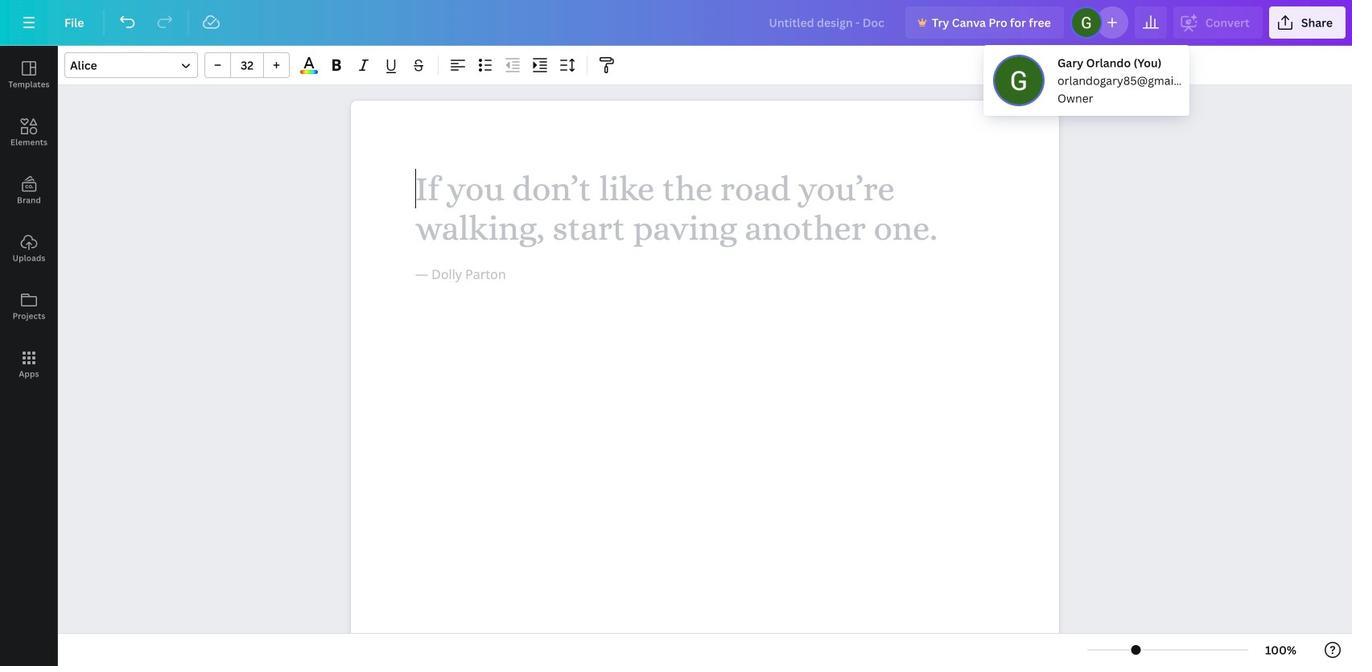 Task type: vqa. For each thing, say whether or not it's contained in the screenshot.
middle should
no



Task type: describe. For each thing, give the bounding box(es) containing it.
Zoom button
[[1255, 637, 1307, 663]]

main menu bar
[[0, 0, 1352, 46]]

Design title text field
[[756, 6, 899, 39]]

– – number field
[[236, 58, 258, 73]]



Task type: locate. For each thing, give the bounding box(es) containing it.
side panel tab list
[[0, 46, 58, 394]]

None text field
[[351, 101, 1059, 666]]

group
[[204, 52, 290, 78]]



